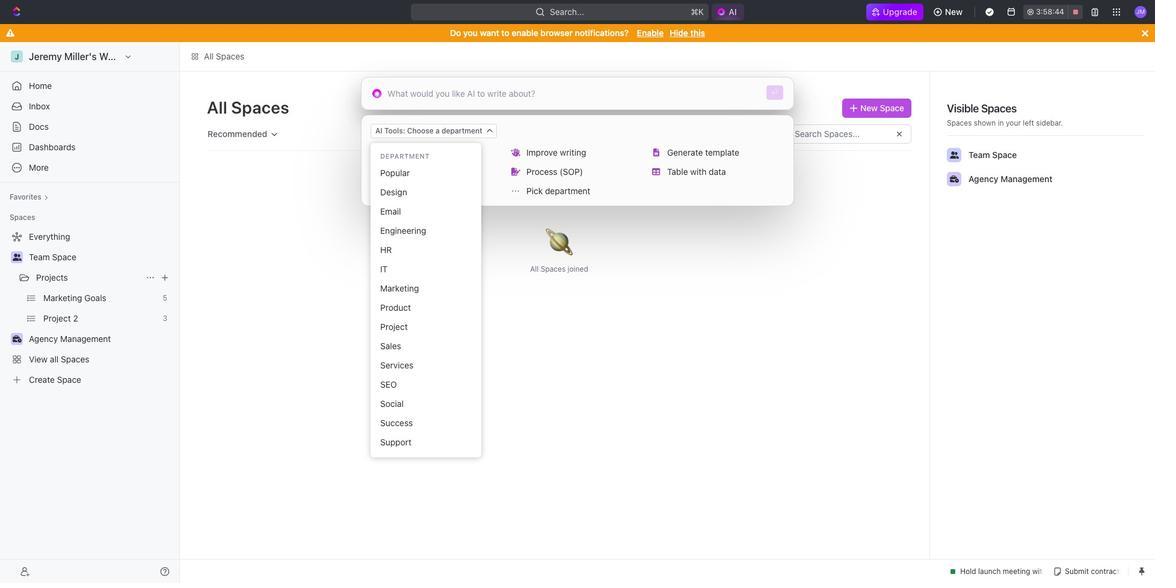 Task type: describe. For each thing, give the bounding box(es) containing it.
team space link
[[29, 248, 172, 267]]

with for table
[[691, 167, 707, 177]]

table
[[667, 167, 688, 177]]

agency management
[[969, 174, 1053, 184]]

improve writing button
[[507, 143, 646, 163]]

inbox
[[29, 101, 50, 111]]

seo button
[[376, 376, 477, 395]]

tools:
[[385, 126, 405, 135]]

write an email button
[[367, 163, 505, 182]]

team space inside sidebar navigation
[[29, 252, 76, 262]]

generate
[[667, 147, 703, 158]]

all spaces joined
[[530, 265, 588, 274]]

template
[[706, 147, 740, 158]]

dashboards
[[29, 142, 76, 152]]

product button
[[376, 299, 477, 318]]

write with ai
[[386, 147, 435, 158]]

project
[[380, 322, 408, 332]]

table with data
[[667, 167, 726, 177]]

write for write with ai
[[386, 147, 406, 158]]

home link
[[5, 76, 175, 96]]

choose
[[407, 126, 434, 135]]

generate template button
[[648, 143, 787, 163]]

enable
[[637, 28, 664, 38]]

pick department
[[527, 186, 591, 196]]

pick department button
[[507, 182, 646, 201]]

sales button
[[376, 337, 477, 357]]

visible
[[947, 102, 979, 115]]

business time image
[[950, 176, 959, 183]]

pencil image
[[371, 149, 379, 157]]

agency
[[969, 174, 999, 184]]

in
[[998, 119, 1004, 128]]

seo
[[380, 380, 397, 390]]

1 horizontal spatial team space
[[969, 150, 1017, 160]]

improve
[[527, 147, 558, 158]]

blog
[[386, 186, 403, 196]]

social
[[380, 399, 404, 410]]

sales
[[380, 342, 401, 352]]

projects link
[[36, 268, 141, 288]]

process (sop) button
[[507, 163, 646, 182]]

upgrade link
[[866, 4, 924, 20]]

services
[[380, 361, 414, 371]]

marketing
[[380, 284, 419, 294]]

table with data button
[[648, 163, 787, 182]]

you
[[463, 28, 478, 38]]

design
[[380, 187, 407, 198]]

marketing button
[[376, 280, 477, 299]]

new space button
[[843, 99, 912, 118]]

new for new space
[[861, 103, 878, 113]]

popular button
[[376, 164, 477, 183]]

(sop)
[[560, 167, 583, 177]]

post
[[405, 186, 423, 196]]

user group image
[[950, 152, 959, 159]]

popular
[[380, 168, 410, 178]]

hide
[[670, 28, 688, 38]]

write for write an email
[[386, 167, 406, 177]]

user group image
[[12, 254, 21, 261]]

engineering button
[[376, 222, 477, 241]]

hr
[[380, 245, 392, 255]]

writing
[[560, 147, 587, 158]]

management
[[1001, 174, 1053, 184]]

ai tools: choose a department button
[[371, 124, 497, 138]]

spaces inside sidebar navigation
[[10, 213, 35, 222]]

space inside team space link
[[52, 252, 76, 262]]

file signature image
[[511, 168, 520, 176]]

Search Spaces... text field
[[795, 125, 888, 143]]

⌘k
[[691, 7, 704, 17]]

new space
[[861, 103, 905, 113]]

1 vertical spatial ai
[[427, 147, 435, 158]]

your
[[1006, 119, 1021, 128]]

projects
[[36, 273, 68, 283]]

new button
[[929, 2, 970, 22]]



Task type: locate. For each thing, give the bounding box(es) containing it.
0 horizontal spatial with
[[409, 147, 425, 158]]

1 horizontal spatial department
[[545, 186, 591, 196]]

all spaces
[[204, 51, 245, 61], [207, 98, 289, 117]]

with for write
[[409, 147, 425, 158]]

1 vertical spatial write
[[386, 167, 406, 177]]

it
[[380, 264, 388, 275]]

support button
[[376, 434, 477, 453]]

department right "a"
[[442, 126, 483, 135]]

department down (sop)
[[545, 186, 591, 196]]

success button
[[376, 414, 477, 434]]

1 vertical spatial space
[[993, 150, 1017, 160]]

with
[[409, 147, 425, 158], [691, 167, 707, 177]]

ai
[[376, 126, 383, 135], [427, 147, 435, 158]]

3:58:44 button
[[1024, 5, 1083, 19]]

design button
[[376, 183, 477, 203]]

⏎ button
[[767, 85, 784, 100]]

search...
[[550, 7, 585, 17]]

tree inside sidebar navigation
[[5, 228, 175, 390]]

0 horizontal spatial new
[[861, 103, 878, 113]]

0 vertical spatial team
[[969, 150, 990, 160]]

0 vertical spatial all
[[204, 51, 214, 61]]

services button
[[376, 357, 477, 376]]

project button
[[376, 318, 477, 337]]

new for new
[[945, 7, 963, 17]]

spaces
[[216, 51, 245, 61], [231, 98, 289, 117], [982, 102, 1017, 115], [947, 119, 972, 128], [10, 213, 35, 222], [541, 265, 566, 274]]

an
[[409, 167, 418, 177]]

1 vertical spatial department
[[545, 186, 591, 196]]

ai tools: choose a department button
[[371, 124, 497, 138]]

left
[[1023, 119, 1035, 128]]

space up search spaces... text field at the top of page
[[880, 103, 905, 113]]

favorites button
[[5, 190, 53, 205]]

visible spaces spaces shown in your left sidebar.
[[947, 102, 1064, 128]]

tree
[[5, 228, 175, 390]]

1 horizontal spatial team
[[969, 150, 990, 160]]

sidebar.
[[1037, 119, 1064, 128]]

1 vertical spatial team space
[[29, 252, 76, 262]]

docs
[[29, 122, 49, 132]]

ai tools: choose a department
[[376, 126, 483, 135]]

2 horizontal spatial space
[[993, 150, 1017, 160]]

0 vertical spatial space
[[880, 103, 905, 113]]

pick
[[527, 186, 543, 196]]

write an email
[[386, 167, 441, 177]]

0 vertical spatial ai
[[376, 126, 383, 135]]

upgrade
[[883, 7, 918, 17]]

0 horizontal spatial team space
[[29, 252, 76, 262]]

blog post button
[[367, 182, 505, 201]]

generate template
[[667, 147, 740, 158]]

new inside button
[[945, 7, 963, 17]]

1 vertical spatial team
[[29, 252, 50, 262]]

write up popular
[[386, 147, 406, 158]]

docs link
[[5, 117, 175, 137]]

What would you like AI to write about? text field
[[388, 87, 755, 100]]

0 horizontal spatial ai
[[376, 126, 383, 135]]

ai left tools:
[[376, 126, 383, 135]]

0 horizontal spatial team
[[29, 252, 50, 262]]

2 write from the top
[[386, 167, 406, 177]]

email button
[[376, 203, 477, 222]]

new right upgrade
[[945, 7, 963, 17]]

department inside dropdown button
[[442, 126, 483, 135]]

inbox link
[[5, 97, 175, 116]]

tree containing team space
[[5, 228, 175, 390]]

process
[[527, 167, 558, 177]]

joined
[[568, 265, 588, 274]]

0 vertical spatial department
[[442, 126, 483, 135]]

3:58:44
[[1037, 7, 1065, 16]]

team inside team space link
[[29, 252, 50, 262]]

home
[[29, 81, 52, 91]]

team right user group image at the left top
[[29, 252, 50, 262]]

write with ai button
[[367, 143, 505, 163]]

enable
[[512, 28, 539, 38]]

want
[[480, 28, 499, 38]]

blog post
[[386, 186, 423, 196]]

2 vertical spatial space
[[52, 252, 76, 262]]

success
[[380, 419, 413, 429]]

1 vertical spatial all spaces
[[207, 98, 289, 117]]

1 horizontal spatial new
[[945, 7, 963, 17]]

team up the agency
[[969, 150, 990, 160]]

improve writing
[[527, 147, 587, 158]]

with up write an email
[[409, 147, 425, 158]]

ai up email
[[427, 147, 435, 158]]

1 vertical spatial all
[[207, 98, 227, 117]]

do you want to enable browser notifications? enable hide this
[[450, 28, 705, 38]]

0 vertical spatial write
[[386, 147, 406, 158]]

⏎
[[771, 88, 779, 97]]

process (sop)
[[527, 167, 583, 177]]

email
[[380, 207, 401, 217]]

favorites
[[10, 193, 41, 202]]

email
[[420, 167, 441, 177]]

0 horizontal spatial department
[[442, 126, 483, 135]]

new inside 'button'
[[861, 103, 878, 113]]

table image
[[653, 168, 661, 176]]

do
[[450, 28, 461, 38]]

department
[[380, 152, 430, 160]]

0 vertical spatial team space
[[969, 150, 1017, 160]]

space up agency management
[[993, 150, 1017, 160]]

hr button
[[376, 241, 477, 260]]

new up search spaces... text field at the top of page
[[861, 103, 878, 113]]

to
[[502, 28, 510, 38]]

this
[[691, 28, 705, 38]]

a
[[436, 126, 440, 135]]

team space up the projects
[[29, 252, 76, 262]]

1 horizontal spatial ai
[[427, 147, 435, 158]]

notifications?
[[575, 28, 629, 38]]

1 horizontal spatial space
[[880, 103, 905, 113]]

with left data
[[691, 167, 707, 177]]

data
[[709, 167, 726, 177]]

browser
[[541, 28, 573, 38]]

space up the projects
[[52, 252, 76, 262]]

department
[[442, 126, 483, 135], [545, 186, 591, 196]]

1 horizontal spatial with
[[691, 167, 707, 177]]

1 write from the top
[[386, 147, 406, 158]]

space
[[880, 103, 905, 113], [993, 150, 1017, 160], [52, 252, 76, 262]]

ai inside dropdown button
[[376, 126, 383, 135]]

product
[[380, 303, 411, 313]]

team space up the agency
[[969, 150, 1017, 160]]

0 vertical spatial all spaces
[[204, 51, 245, 61]]

0 vertical spatial new
[[945, 7, 963, 17]]

space inside new space 'button'
[[880, 103, 905, 113]]

engineering
[[380, 226, 426, 236]]

1 vertical spatial with
[[691, 167, 707, 177]]

it button
[[376, 260, 477, 280]]

file word image
[[654, 149, 660, 157]]

0 horizontal spatial space
[[52, 252, 76, 262]]

social button
[[376, 395, 477, 414]]

sidebar navigation
[[0, 42, 180, 584]]

dashboards link
[[5, 138, 175, 157]]

hand sparkles image
[[511, 149, 521, 157]]

0 vertical spatial with
[[409, 147, 425, 158]]

write left the an
[[386, 167, 406, 177]]

1 vertical spatial new
[[861, 103, 878, 113]]

2 vertical spatial all
[[530, 265, 539, 274]]



Task type: vqa. For each thing, say whether or not it's contained in the screenshot.
Space
yes



